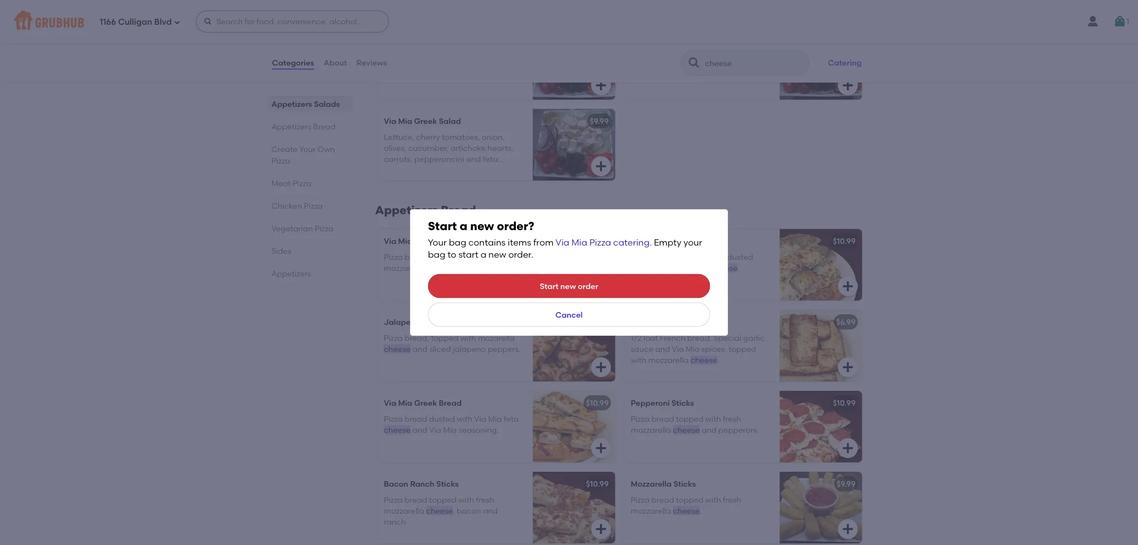 Task type: locate. For each thing, give the bounding box(es) containing it.
start up cheesy
[[428, 219, 457, 233]]

via inside 1/2 loaf french bread. special garlic sauce and via mia spices, topped with mozzarella
[[672, 345, 684, 354]]

categories
[[272, 58, 314, 67]]

your
[[684, 237, 703, 248]]

and inside lettuce, cherry tomatoes, onion, olives, cucumber, artichoke hearts, carrots, pepperoncini and feta
[[466, 155, 481, 164]]

1 vertical spatial bag
[[428, 250, 446, 260]]

via mia cheesy bread image
[[533, 229, 616, 301]]

cheese . for via mia pesto bread
[[711, 264, 740, 273]]

2 vertical spatial ,
[[453, 507, 455, 516]]

1166 culligan blvd
[[100, 17, 172, 27]]

1 vertical spatial start
[[540, 282, 559, 291]]

1 horizontal spatial lettuce,
[[631, 51, 662, 61]]

cancel
[[556, 310, 583, 320]]

svg image for via mia greek bread
[[595, 442, 608, 455]]

mia down bread.
[[686, 345, 700, 354]]

topped up , bacon and ranch. at the bottom left
[[429, 496, 457, 505]]

jalapeno
[[453, 345, 486, 354]]

hearts, inside lettuce, cherry tomatoes, onion, olives, cucumber, artichoke hearts, carrots, pepperoncini and feta
[[488, 143, 514, 153]]

dusted
[[728, 252, 754, 262], [429, 415, 455, 424]]

mia left pesto
[[645, 237, 660, 246]]

bread for via mia cheesy bread
[[405, 252, 427, 262]]

new up contains
[[471, 219, 494, 233]]

0 vertical spatial hearts,
[[668, 62, 694, 72]]

1 horizontal spatial ,
[[453, 507, 455, 516]]

1 vertical spatial ,
[[411, 62, 413, 72]]

0 horizontal spatial start
[[428, 219, 457, 233]]

hearts,
[[668, 62, 694, 72], [488, 143, 514, 153]]

0 vertical spatial feta
[[483, 155, 498, 164]]

1 horizontal spatial start
[[540, 282, 559, 291]]

new inside button
[[561, 282, 576, 291]]

appetizers bread down appetizers salads
[[272, 122, 336, 131]]

0 vertical spatial ,
[[730, 51, 732, 61]]

cheese . down spices,
[[691, 356, 720, 365]]

main navigation navigation
[[0, 0, 1139, 43]]

via mia greek bread image
[[533, 392, 616, 463]]

1 vertical spatial bread,
[[405, 333, 429, 343]]

pizza inside create your own pizza
[[272, 156, 290, 165]]

.
[[650, 237, 652, 248], [453, 264, 455, 273], [738, 264, 740, 273], [718, 356, 720, 365], [700, 507, 702, 516]]

1 horizontal spatial carrots.
[[700, 74, 728, 83]]

svg image
[[174, 19, 181, 26], [595, 280, 608, 293], [595, 361, 608, 374], [842, 361, 855, 374], [842, 523, 855, 537]]

$10.99 for cheese .
[[833, 237, 856, 246]]

salad
[[434, 36, 457, 45], [692, 36, 714, 45], [439, 117, 461, 126]]

jalapeno
[[384, 318, 420, 327]]

svg image for via mia cheesy bread
[[595, 280, 608, 293]]

svg image
[[1114, 15, 1127, 28], [204, 17, 213, 26], [595, 79, 608, 92], [842, 79, 855, 92], [595, 160, 608, 173], [842, 280, 855, 293], [595, 442, 608, 455], [842, 442, 855, 455], [595, 523, 608, 537]]

$10.99 for cheese and pepperoni.
[[833, 399, 856, 408]]

with
[[459, 252, 474, 262], [631, 264, 647, 273], [461, 333, 476, 343], [631, 356, 647, 365], [457, 415, 473, 424], [706, 415, 721, 424], [459, 496, 474, 505], [706, 496, 721, 505]]

peppers.
[[488, 345, 521, 354]]

pizza bread topped with fresh mozzarella
[[384, 252, 495, 273], [631, 415, 742, 435], [384, 496, 495, 516], [631, 496, 742, 516]]

bread
[[313, 122, 336, 131], [441, 203, 476, 218], [444, 237, 467, 246], [684, 237, 707, 246], [656, 318, 679, 327], [439, 399, 462, 408]]

carrots. down reviews
[[384, 74, 413, 83]]

tomatoes, left onion,
[[442, 132, 480, 142]]

a inside empty your bag to start a new order.
[[481, 250, 487, 260]]

pepperoncini inside , artichoke hearts, olives, cucumber, pepperoncini and carrots.
[[631, 74, 681, 83]]

topped for mozzarella sticks
[[676, 496, 704, 505]]

olives, down lettuce, tomatoes, cheese
[[696, 62, 719, 72]]

ranch.
[[384, 518, 408, 527]]

a up start
[[460, 219, 468, 233]]

pizza bread topped with fresh mozzarella down the 'pepperoni sticks' at the right bottom of page
[[631, 415, 742, 435]]

garlic
[[631, 318, 654, 327]]

2 greek from the top
[[414, 399, 437, 408]]

salad up 'cherry'
[[439, 117, 461, 126]]

bread inside tab
[[313, 122, 336, 131]]

bread, inside pizza bread, pesto sauce, dusted with fresh mozzarella
[[652, 252, 676, 262]]

pepperoncini inside the , olives, pepperoncini and carrots.
[[439, 62, 489, 72]]

0 horizontal spatial olives,
[[384, 143, 407, 153]]

0 vertical spatial your
[[300, 144, 316, 154]]

1 horizontal spatial bread,
[[652, 252, 676, 262]]

cheese
[[703, 51, 730, 61], [384, 62, 411, 72], [426, 264, 453, 273], [711, 264, 738, 273], [384, 345, 411, 354], [691, 356, 718, 365], [384, 426, 411, 435], [673, 426, 700, 435], [426, 507, 453, 516], [673, 507, 700, 516]]

mozzarella for pepperoni sticks
[[631, 426, 672, 435]]

0 horizontal spatial lettuce,
[[384, 132, 415, 142]]

0 vertical spatial new
[[471, 219, 494, 233]]

pepperoncini
[[439, 62, 489, 72], [631, 74, 681, 83], [415, 155, 465, 164]]

olives, up carrots,
[[384, 143, 407, 153]]

1 horizontal spatial artichoke
[[631, 62, 667, 72]]

, left bacon
[[453, 507, 455, 516]]

0 vertical spatial greek
[[414, 117, 437, 126]]

search icon image
[[688, 56, 701, 69]]

start a new order?
[[428, 219, 535, 233]]

new
[[471, 219, 494, 233], [489, 250, 507, 260], [561, 282, 576, 291]]

your
[[300, 144, 316, 154], [428, 237, 447, 248]]

cheese . down sauce,
[[711, 264, 740, 273]]

create your own pizza
[[272, 144, 335, 165]]

appetizers bread tab
[[272, 121, 349, 132]]

0 horizontal spatial ,
[[411, 62, 413, 72]]

pizza down create
[[272, 156, 290, 165]]

reviews button
[[356, 43, 388, 83]]

bread down the bacon ranch sticks in the left of the page
[[405, 496, 427, 505]]

1 carrots. from the left
[[384, 74, 413, 83]]

cheese .
[[426, 264, 455, 273], [711, 264, 740, 273], [691, 356, 720, 365], [673, 507, 702, 516]]

topped down cheesy
[[429, 252, 457, 262]]

with inside 1/2 loaf french bread. special garlic sauce and via mia spices, topped with mozzarella
[[631, 356, 647, 365]]

lettuce, down via mia garden salad
[[631, 51, 662, 61]]

your left own
[[300, 144, 316, 154]]

mozzarella up ranch.
[[384, 507, 425, 516]]

0 vertical spatial start
[[428, 219, 457, 233]]

via
[[384, 36, 397, 45], [631, 36, 644, 45], [384, 117, 397, 126], [384, 237, 397, 246], [631, 237, 644, 246], [556, 237, 570, 248], [672, 345, 684, 354], [384, 399, 397, 408], [475, 415, 487, 424], [429, 426, 442, 435]]

topped down the garlic
[[729, 345, 757, 354]]

$9.99 for cheesy
[[590, 237, 609, 246]]

vegetarian pizza
[[272, 224, 334, 233]]

bread.
[[688, 333, 712, 343]]

pizza bread topped with fresh mozzarella down 'ranch'
[[384, 496, 495, 516]]

sticks for jalapeno sticks
[[422, 318, 445, 327]]

1 vertical spatial tomatoes,
[[442, 132, 480, 142]]

2 vertical spatial new
[[561, 282, 576, 291]]

pepperoni.
[[719, 426, 759, 435]]

start up cancel on the bottom of page
[[540, 282, 559, 291]]

sticks right 'ranch'
[[437, 480, 459, 489]]

salad up search icon
[[692, 36, 714, 45]]

pizza down via mia cheesy bread
[[384, 252, 403, 262]]

bag up to
[[449, 237, 467, 248]]

topped up cheese and pepperoni.
[[676, 415, 704, 424]]

bread
[[405, 252, 427, 262], [405, 415, 427, 424], [652, 415, 675, 424], [405, 496, 427, 505], [652, 496, 675, 505]]

dusted inside pizza bread dusted with via mia feta cheese and via mia seasoning.
[[429, 415, 455, 424]]

order?
[[497, 219, 535, 233]]

greek
[[414, 117, 437, 126], [414, 399, 437, 408]]

new left the order
[[561, 282, 576, 291]]

feta
[[483, 155, 498, 164], [504, 415, 519, 424]]

onion,
[[482, 132, 505, 142]]

2 horizontal spatial ,
[[730, 51, 732, 61]]

cheese down the 'pepperoni sticks' at the right bottom of page
[[673, 426, 700, 435]]

feta inside lettuce, cherry tomatoes, onion, olives, cucumber, artichoke hearts, carrots, pepperoncini and feta
[[483, 155, 498, 164]]

lettuce,
[[631, 51, 662, 61], [384, 132, 415, 142]]

a down contains
[[481, 250, 487, 260]]

. for mozzarella sticks
[[700, 507, 702, 516]]

sticks right mozzarella
[[674, 480, 696, 489]]

1 button
[[1114, 12, 1130, 31]]

catering
[[614, 237, 650, 248]]

1 vertical spatial new
[[489, 250, 507, 260]]

$6.99
[[837, 318, 856, 327]]

1166
[[100, 17, 116, 27]]

pepperoni sticks
[[631, 399, 694, 408]]

cucumber, down 'cherry'
[[409, 143, 449, 153]]

mozzarella
[[631, 480, 672, 489]]

pepperoncini down lettuce, tomatoes, cheese
[[631, 74, 681, 83]]

svg image inside main navigation navigation
[[174, 19, 181, 26]]

salad right chef
[[434, 36, 457, 45]]

0 vertical spatial cucumber,
[[721, 62, 761, 72]]

pepperoncini down via mia chef salad
[[439, 62, 489, 72]]

$9.99
[[590, 36, 609, 45], [590, 117, 609, 126], [590, 237, 609, 246], [837, 480, 856, 489]]

pizza bread topped with fresh mozzarella down mozzarella sticks
[[631, 496, 742, 516]]

and inside , artichoke hearts, olives, cucumber, pepperoncini and carrots.
[[683, 74, 698, 83]]

0 horizontal spatial bag
[[428, 250, 446, 260]]

mia left garden
[[645, 36, 660, 45]]

appetizers bread
[[272, 122, 336, 131], [375, 203, 476, 218]]

, inside , artichoke hearts, olives, cucumber, pepperoncini and carrots.
[[730, 51, 732, 61]]

bread, down jalapeno sticks
[[405, 333, 429, 343]]

1 greek from the top
[[414, 117, 437, 126]]

svg image for via mia pesto bread
[[842, 280, 855, 293]]

pizza inside pizza bread, pesto sauce, dusted with fresh mozzarella
[[631, 252, 650, 262]]

sticks right pepperoni
[[672, 399, 694, 408]]

0 horizontal spatial bread,
[[405, 333, 429, 343]]

0 horizontal spatial cucumber,
[[409, 143, 449, 153]]

bread for mozzarella sticks
[[652, 496, 675, 505]]

cheese . down to
[[426, 264, 455, 273]]

1 vertical spatial a
[[481, 250, 487, 260]]

1 vertical spatial lettuce,
[[384, 132, 415, 142]]

$10.99
[[833, 237, 856, 246], [586, 318, 609, 327], [586, 399, 609, 408], [833, 399, 856, 408], [586, 480, 609, 489]]

catering
[[828, 58, 862, 67]]

2 horizontal spatial olives,
[[696, 62, 719, 72]]

bag left to
[[428, 250, 446, 260]]

french
[[660, 333, 686, 343]]

1 horizontal spatial a
[[481, 250, 487, 260]]

svg image for via mia greek salad
[[595, 160, 608, 173]]

1 vertical spatial hearts,
[[488, 143, 514, 153]]

pizza bread topped with fresh mozzarella down cheesy
[[384, 252, 495, 273]]

jalapeno sticks
[[384, 318, 445, 327]]

mozzarella down via mia cheesy bread
[[384, 264, 425, 273]]

fresh
[[476, 252, 495, 262], [649, 264, 667, 273], [723, 415, 742, 424], [476, 496, 495, 505], [723, 496, 742, 505]]

tomatoes, down garden
[[664, 51, 702, 61]]

spices,
[[702, 345, 727, 354]]

bread up french
[[656, 318, 679, 327]]

topped down mozzarella sticks
[[676, 496, 704, 505]]

cheese right search icon
[[703, 51, 730, 61]]

cheese inside pizza bread, topped with mozarella cheese and sliced jalapeno peppers.
[[384, 345, 411, 354]]

mozzarella down mozzarella
[[631, 507, 672, 516]]

topped up the sliced
[[431, 333, 459, 343]]

tomatoes, inside lettuce, cherry tomatoes, onion, olives, cucumber, artichoke hearts, carrots, pepperoncini and feta
[[442, 132, 480, 142]]

0 vertical spatial pepperoncini
[[439, 62, 489, 72]]

0 horizontal spatial feta
[[483, 155, 498, 164]]

pizza inside pizza bread, topped with mozarella cheese and sliced jalapeno peppers.
[[384, 333, 403, 343]]

dusted right sauce,
[[728, 252, 754, 262]]

fresh for via mia cheesy bread
[[476, 252, 495, 262]]

bread down via mia greek bread
[[405, 415, 427, 424]]

via mia garden salad
[[631, 36, 714, 45]]

chef
[[414, 36, 433, 45]]

1 vertical spatial cucumber,
[[409, 143, 449, 153]]

mozzarella down pesto
[[669, 264, 709, 273]]

, olives, pepperoncini and carrots.
[[384, 62, 506, 83]]

cheese . down mozzarella sticks
[[673, 507, 702, 516]]

0 horizontal spatial carrots.
[[384, 74, 413, 83]]

cherry
[[416, 132, 440, 142]]

mozzarella sticks image
[[780, 473, 863, 544]]

lettuce, inside lettuce, cherry tomatoes, onion, olives, cucumber, artichoke hearts, carrots, pepperoncini and feta
[[384, 132, 415, 142]]

start for start a new order?
[[428, 219, 457, 233]]

bread down mozzarella sticks
[[652, 496, 675, 505]]

pizza bread, topped with mozarella cheese and sliced jalapeno peppers.
[[384, 333, 521, 354]]

pizza down catering
[[631, 252, 650, 262]]

pizza bread topped with fresh mozzarella for pepperoni sticks
[[631, 415, 742, 435]]

mia left chef
[[398, 36, 413, 45]]

via mia pesto bread image
[[780, 229, 863, 301]]

lettuce, for lettuce, cherry tomatoes, onion, olives, cucumber, artichoke hearts, carrots, pepperoncini and feta
[[384, 132, 415, 142]]

sticks up the sliced
[[422, 318, 445, 327]]

. for via mia pesto bread
[[738, 264, 740, 273]]

0 vertical spatial appetizers bread
[[272, 122, 336, 131]]

2 vertical spatial pepperoncini
[[415, 155, 465, 164]]

mia
[[398, 36, 413, 45], [645, 36, 660, 45], [398, 117, 413, 126], [398, 237, 413, 246], [645, 237, 660, 246], [572, 237, 588, 248], [686, 345, 700, 354], [398, 399, 413, 408], [488, 415, 502, 424], [443, 426, 457, 435]]

pizza down bacon
[[384, 496, 403, 505]]

1 vertical spatial dusted
[[429, 415, 455, 424]]

lettuce, cherry tomatoes, onion, olives, cucumber, artichoke hearts, carrots, pepperoncini and feta
[[384, 132, 514, 164]]

mozzarella down pepperoni
[[631, 426, 672, 435]]

pepperoncini down 'cherry'
[[415, 155, 465, 164]]

. for via mia cheesy bread
[[453, 264, 455, 273]]

2 carrots. from the left
[[700, 74, 728, 83]]

1 horizontal spatial feta
[[504, 415, 519, 424]]

bag inside empty your bag to start a new order.
[[428, 250, 446, 260]]

1 horizontal spatial hearts,
[[668, 62, 694, 72]]

lettuce, up carrots,
[[384, 132, 415, 142]]

mia right from
[[572, 237, 588, 248]]

create your own pizza tab
[[272, 143, 349, 167]]

start inside 'start new order' button
[[540, 282, 559, 291]]

cheese down via mia chef salad
[[384, 62, 411, 72]]

1 horizontal spatial your
[[428, 237, 447, 248]]

0 vertical spatial bag
[[449, 237, 467, 248]]

1 horizontal spatial appetizers bread
[[375, 203, 476, 218]]

olives, inside the , olives, pepperoncini and carrots.
[[415, 62, 438, 72]]

your down start a new order?
[[428, 237, 447, 248]]

1 vertical spatial your
[[428, 237, 447, 248]]

special
[[714, 333, 742, 343]]

bread, down the empty
[[652, 252, 676, 262]]

1 vertical spatial feta
[[504, 415, 519, 424]]

pizza down jalapeno
[[384, 333, 403, 343]]

, right search icon
[[730, 51, 732, 61]]

bag
[[449, 237, 467, 248], [428, 250, 446, 260]]

lettuce, for lettuce, tomatoes, cheese
[[631, 51, 662, 61]]

chicken pizza tab
[[272, 200, 349, 212]]

bread, inside pizza bread, topped with mozarella cheese and sliced jalapeno peppers.
[[405, 333, 429, 343]]

hearts, down onion,
[[488, 143, 514, 153]]

0 vertical spatial artichoke
[[631, 62, 667, 72]]

reviews
[[357, 58, 387, 67]]

via mia greek bread
[[384, 399, 462, 408]]

greek up 'cherry'
[[414, 117, 437, 126]]

feta inside pizza bread dusted with via mia feta cheese and via mia seasoning.
[[504, 415, 519, 424]]

a
[[460, 219, 468, 233], [481, 250, 487, 260]]

, inside the , olives, pepperoncini and carrots.
[[411, 62, 413, 72]]

start new order button
[[428, 274, 711, 299]]

appetizers bread up via mia cheesy bread
[[375, 203, 476, 218]]

0 vertical spatial dusted
[[728, 252, 754, 262]]

1 vertical spatial artichoke
[[451, 143, 486, 153]]

sticks for mozzarella sticks
[[674, 480, 696, 489]]

meat pizza tab
[[272, 178, 349, 189]]

garlic bread
[[631, 318, 679, 327]]

bread,
[[652, 252, 676, 262], [405, 333, 429, 343]]

svg image for via mia garden salad
[[842, 79, 855, 92]]

mia up pizza bread dusted with via mia feta cheese and via mia seasoning.
[[398, 399, 413, 408]]

1 horizontal spatial tomatoes,
[[664, 51, 702, 61]]

bread, for fresh
[[652, 252, 676, 262]]

0 horizontal spatial dusted
[[429, 415, 455, 424]]

0 horizontal spatial your
[[300, 144, 316, 154]]

pizza down 'meat pizza' tab
[[304, 201, 323, 211]]

new down contains
[[489, 250, 507, 260]]

start for start new order
[[540, 282, 559, 291]]

olives, down chef
[[415, 62, 438, 72]]

mozzarella down french
[[649, 356, 689, 365]]

0 horizontal spatial hearts,
[[488, 143, 514, 153]]

0 horizontal spatial tomatoes,
[[442, 132, 480, 142]]

0 horizontal spatial artichoke
[[451, 143, 486, 153]]

0 vertical spatial a
[[460, 219, 468, 233]]

cucumber,
[[721, 62, 761, 72], [409, 143, 449, 153]]

0 horizontal spatial appetizers bread
[[272, 122, 336, 131]]

$10.99 for pizza bread dusted with via mia feta cheese and via mia seasoning.
[[586, 399, 609, 408]]

topped inside pizza bread, topped with mozarella cheese and sliced jalapeno peppers.
[[431, 333, 459, 343]]

dusted down via mia greek bread
[[429, 415, 455, 424]]

mozzarella inside 1/2 loaf french bread. special garlic sauce and via mia spices, topped with mozzarella
[[649, 356, 689, 365]]

cheese down jalapeno
[[384, 345, 411, 354]]

pizza down mozzarella
[[631, 496, 650, 505]]

cucumber, right search icon
[[721, 62, 761, 72]]

and
[[491, 62, 506, 72], [683, 74, 698, 83], [466, 155, 481, 164], [413, 345, 428, 354], [656, 345, 671, 354], [413, 426, 428, 435], [702, 426, 717, 435], [483, 507, 498, 516]]

1 horizontal spatial olives,
[[415, 62, 438, 72]]

about button
[[323, 43, 348, 83]]

contains
[[469, 237, 506, 248]]

0 vertical spatial lettuce,
[[631, 51, 662, 61]]

1 vertical spatial greek
[[414, 399, 437, 408]]

1 horizontal spatial dusted
[[728, 252, 754, 262]]

0 vertical spatial bread,
[[652, 252, 676, 262]]

,
[[730, 51, 732, 61], [411, 62, 413, 72], [453, 507, 455, 516]]

1 horizontal spatial cucumber,
[[721, 62, 761, 72]]

svg image for via mia chef salad
[[595, 79, 608, 92]]

1 vertical spatial pepperoncini
[[631, 74, 681, 83]]

greek up pizza bread dusted with via mia feta cheese and via mia seasoning.
[[414, 399, 437, 408]]

cheese down via mia greek bread
[[384, 426, 411, 435]]

pizza inside tab
[[304, 201, 323, 211]]

hearts, inside , artichoke hearts, olives, cucumber, pepperoncini and carrots.
[[668, 62, 694, 72]]

1 horizontal spatial bag
[[449, 237, 467, 248]]

pizza down via mia greek bread
[[384, 415, 403, 424]]

pesto
[[678, 252, 699, 262]]



Task type: vqa. For each thing, say whether or not it's contained in the screenshot.


Task type: describe. For each thing, give the bounding box(es) containing it.
pizza bread dusted with via mia feta cheese and via mia seasoning.
[[384, 415, 519, 435]]

fresh for bacon ranch sticks
[[476, 496, 495, 505]]

bacon
[[457, 507, 481, 516]]

salad for via mia chef salad
[[434, 36, 457, 45]]

bread for bacon ranch sticks
[[405, 496, 427, 505]]

, artichoke hearts, olives, cucumber, pepperoncini and carrots.
[[631, 51, 761, 83]]

carrots. inside the , olives, pepperoncini and carrots.
[[384, 74, 413, 83]]

cheese . for via mia cheesy bread
[[426, 264, 455, 273]]

1/2
[[631, 333, 642, 343]]

bread up start a new order?
[[441, 203, 476, 218]]

garlic
[[744, 333, 765, 343]]

cheese inside pizza bread dusted with via mia feta cheese and via mia seasoning.
[[384, 426, 411, 435]]

via mia garden salad image
[[780, 28, 863, 100]]

sauce,
[[701, 252, 726, 262]]

start
[[459, 250, 479, 260]]

via mia greek salad
[[384, 117, 461, 126]]

pepperoncini inside lettuce, cherry tomatoes, onion, olives, cucumber, artichoke hearts, carrots, pepperoncini and feta
[[415, 155, 465, 164]]

cancel button
[[428, 303, 711, 327]]

bread up to
[[444, 237, 467, 246]]

0 vertical spatial tomatoes,
[[664, 51, 702, 61]]

and inside pizza bread, topped with mozarella cheese and sliced jalapeno peppers.
[[413, 345, 428, 354]]

svg image for jalapeno sticks
[[595, 361, 608, 374]]

start new order
[[540, 282, 599, 291]]

empty
[[654, 237, 682, 248]]

mozzarella for mozzarella sticks
[[631, 507, 672, 516]]

olives, inside , artichoke hearts, olives, cucumber, pepperoncini and carrots.
[[696, 62, 719, 72]]

and inside pizza bread dusted with via mia feta cheese and via mia seasoning.
[[413, 426, 428, 435]]

chicken pizza
[[272, 201, 323, 211]]

cucumber, inside , artichoke hearts, olives, cucumber, pepperoncini and carrots.
[[721, 62, 761, 72]]

appetizers tab
[[272, 268, 349, 280]]

mia up carrots,
[[398, 117, 413, 126]]

bread up pesto
[[684, 237, 707, 246]]

svg image for garlic bread
[[842, 361, 855, 374]]

cheese down spices,
[[691, 356, 718, 365]]

mozzarella inside pizza bread, pesto sauce, dusted with fresh mozzarella
[[669, 264, 709, 273]]

artichoke inside lettuce, cherry tomatoes, onion, olives, cucumber, artichoke hearts, carrots, pepperoncini and feta
[[451, 143, 486, 153]]

topped for bacon ranch sticks
[[429, 496, 457, 505]]

dusted inside pizza bread, pesto sauce, dusted with fresh mozzarella
[[728, 252, 754, 262]]

svg image for bacon ranch sticks
[[595, 523, 608, 537]]

cheese left bacon
[[426, 507, 453, 516]]

pizza bread topped with fresh mozzarella for mozzarella sticks
[[631, 496, 742, 516]]

sliced
[[430, 345, 451, 354]]

bread, for and
[[405, 333, 429, 343]]

vegetarian pizza tab
[[272, 223, 349, 234]]

mozzarella for via mia cheesy bread
[[384, 264, 425, 273]]

, for cucumber,
[[730, 51, 732, 61]]

topped for pepperoni sticks
[[676, 415, 704, 424]]

sticks for pepperoni sticks
[[672, 399, 694, 408]]

mia left cheesy
[[398, 237, 413, 246]]

with inside pizza bread dusted with via mia feta cheese and via mia seasoning.
[[457, 415, 473, 424]]

mia up seasoning.
[[488, 415, 502, 424]]

with inside pizza bread, pesto sauce, dusted with fresh mozzarella
[[631, 264, 647, 273]]

your inside create your own pizza
[[300, 144, 316, 154]]

bacon ranch sticks image
[[533, 473, 616, 544]]

mozarella
[[478, 333, 515, 343]]

culligan
[[118, 17, 152, 27]]

create
[[272, 144, 298, 154]]

catering button
[[823, 51, 867, 75]]

$8.99
[[837, 36, 856, 45]]

mozzarella for bacon ranch sticks
[[384, 507, 425, 516]]

svg image for pepperoni sticks
[[842, 442, 855, 455]]

order
[[578, 282, 599, 291]]

cheesy
[[414, 237, 442, 246]]

meat
[[272, 179, 291, 188]]

seasoning.
[[459, 426, 499, 435]]

greek for salad
[[414, 117, 437, 126]]

1 vertical spatial appetizers bread
[[375, 203, 476, 218]]

$9.99 for chef
[[590, 36, 609, 45]]

own
[[318, 144, 335, 154]]

order.
[[509, 250, 534, 260]]

fresh inside pizza bread, pesto sauce, dusted with fresh mozzarella
[[649, 264, 667, 273]]

with inside pizza bread, topped with mozarella cheese and sliced jalapeno peppers.
[[461, 333, 476, 343]]

bacon ranch sticks
[[384, 480, 459, 489]]

sauce
[[631, 345, 654, 354]]

salads
[[314, 99, 340, 109]]

0 horizontal spatial a
[[460, 219, 468, 233]]

svg image inside 1 'button'
[[1114, 15, 1127, 28]]

jalapeno sticks image
[[533, 310, 616, 382]]

lettuce, tomatoes, cheese
[[631, 51, 730, 61]]

appetizers up via mia cheesy bread
[[375, 203, 438, 218]]

fresh for pepperoni sticks
[[723, 415, 742, 424]]

appetizers salads tab
[[272, 98, 349, 110]]

carrots. inside , artichoke hearts, olives, cucumber, pepperoncini and carrots.
[[700, 74, 728, 83]]

pesto
[[661, 237, 683, 246]]

greek for bread
[[414, 399, 437, 408]]

sides
[[272, 247, 291, 256]]

appetizers salads
[[272, 99, 340, 109]]

bread up pizza bread dusted with via mia feta cheese and via mia seasoning.
[[439, 399, 462, 408]]

pizza inside pizza bread dusted with via mia feta cheese and via mia seasoning.
[[384, 415, 403, 424]]

cheese down sauce,
[[711, 264, 738, 273]]

garden
[[661, 36, 690, 45]]

cheese down to
[[426, 264, 453, 273]]

pizza down pepperoni
[[631, 415, 650, 424]]

artichoke inside , artichoke hearts, olives, cucumber, pepperoncini and carrots.
[[631, 62, 667, 72]]

via mia greek salad image
[[533, 109, 616, 181]]

empty your bag to start a new order.
[[428, 237, 703, 260]]

via mia chef salad image
[[533, 28, 616, 100]]

from
[[534, 237, 554, 248]]

appetizers up create
[[272, 122, 311, 131]]

and inside the , olives, pepperoncini and carrots.
[[491, 62, 506, 72]]

categories button
[[272, 43, 315, 83]]

pizza right meat
[[293, 179, 312, 188]]

sides tab
[[272, 245, 349, 257]]

pepperoni
[[631, 399, 670, 408]]

vegetarian
[[272, 224, 313, 233]]

mozzarella sticks
[[631, 480, 696, 489]]

garlic bread image
[[780, 310, 863, 382]]

salad for via mia garden salad
[[692, 36, 714, 45]]

ranch
[[410, 480, 435, 489]]

$9.99 for greek
[[590, 117, 609, 126]]

cheese down mozzarella sticks
[[673, 507, 700, 516]]

bread inside pizza bread dusted with via mia feta cheese and via mia seasoning.
[[405, 415, 427, 424]]

cheese and pepperoni.
[[673, 426, 759, 435]]

fresh for mozzarella sticks
[[723, 496, 742, 505]]

Search Via Mia Pizza search field
[[704, 58, 789, 68]]

, bacon and ranch.
[[384, 507, 498, 527]]

new inside empty your bag to start a new order.
[[489, 250, 507, 260]]

pizza bread, pesto sauce, dusted with fresh mozzarella
[[631, 252, 754, 273]]

salad for via mia greek salad
[[439, 117, 461, 126]]

mia left seasoning.
[[443, 426, 457, 435]]

topped inside 1/2 loaf french bread. special garlic sauce and via mia spices, topped with mozzarella
[[729, 345, 757, 354]]

cheese . for mozzarella sticks
[[673, 507, 702, 516]]

blvd
[[154, 17, 172, 27]]

to
[[448, 250, 457, 260]]

cheese . for garlic bread
[[691, 356, 720, 365]]

. for garlic bread
[[718, 356, 720, 365]]

cucumber, inside lettuce, cherry tomatoes, onion, olives, cucumber, artichoke hearts, carrots, pepperoncini and feta
[[409, 143, 449, 153]]

via mia cheesy bread
[[384, 237, 467, 246]]

mia inside 1/2 loaf french bread. special garlic sauce and via mia spices, topped with mozzarella
[[686, 345, 700, 354]]

items
[[508, 237, 532, 248]]

appetizers bread inside tab
[[272, 122, 336, 131]]

, inside , bacon and ranch.
[[453, 507, 455, 516]]

bacon
[[384, 480, 409, 489]]

carrots,
[[384, 155, 413, 164]]

pizza left catering
[[590, 237, 611, 248]]

via mia pesto bread
[[631, 237, 707, 246]]

your bag contains items from via mia pizza catering .
[[428, 237, 652, 248]]

and inside , bacon and ranch.
[[483, 507, 498, 516]]

$10.99 for pizza bread, topped with mozarella cheese and sliced jalapeno peppers.
[[586, 318, 609, 327]]

pizza bread topped with fresh mozzarella for bacon ranch sticks
[[384, 496, 495, 516]]

svg image for mozzarella sticks
[[842, 523, 855, 537]]

chicken
[[272, 201, 302, 211]]

pepperoni sticks image
[[780, 392, 863, 463]]

1/2 loaf french bread. special garlic sauce and via mia spices, topped with mozzarella
[[631, 333, 765, 365]]

loaf
[[644, 333, 658, 343]]

via mia chef salad
[[384, 36, 457, 45]]

, for carrots.
[[411, 62, 413, 72]]

1
[[1127, 17, 1130, 26]]

appetizers up appetizers bread tab
[[272, 99, 312, 109]]

pizza bread topped with fresh mozzarella for via mia cheesy bread
[[384, 252, 495, 273]]

topped for via mia cheesy bread
[[429, 252, 457, 262]]

bread for pepperoni sticks
[[652, 415, 675, 424]]

about
[[324, 58, 347, 67]]

meat pizza
[[272, 179, 312, 188]]

olives, inside lettuce, cherry tomatoes, onion, olives, cucumber, artichoke hearts, carrots, pepperoncini and feta
[[384, 143, 407, 153]]

appetizers down the sides
[[272, 269, 311, 278]]

and inside 1/2 loaf french bread. special garlic sauce and via mia spices, topped with mozzarella
[[656, 345, 671, 354]]

pizza down chicken pizza tab
[[315, 224, 334, 233]]



